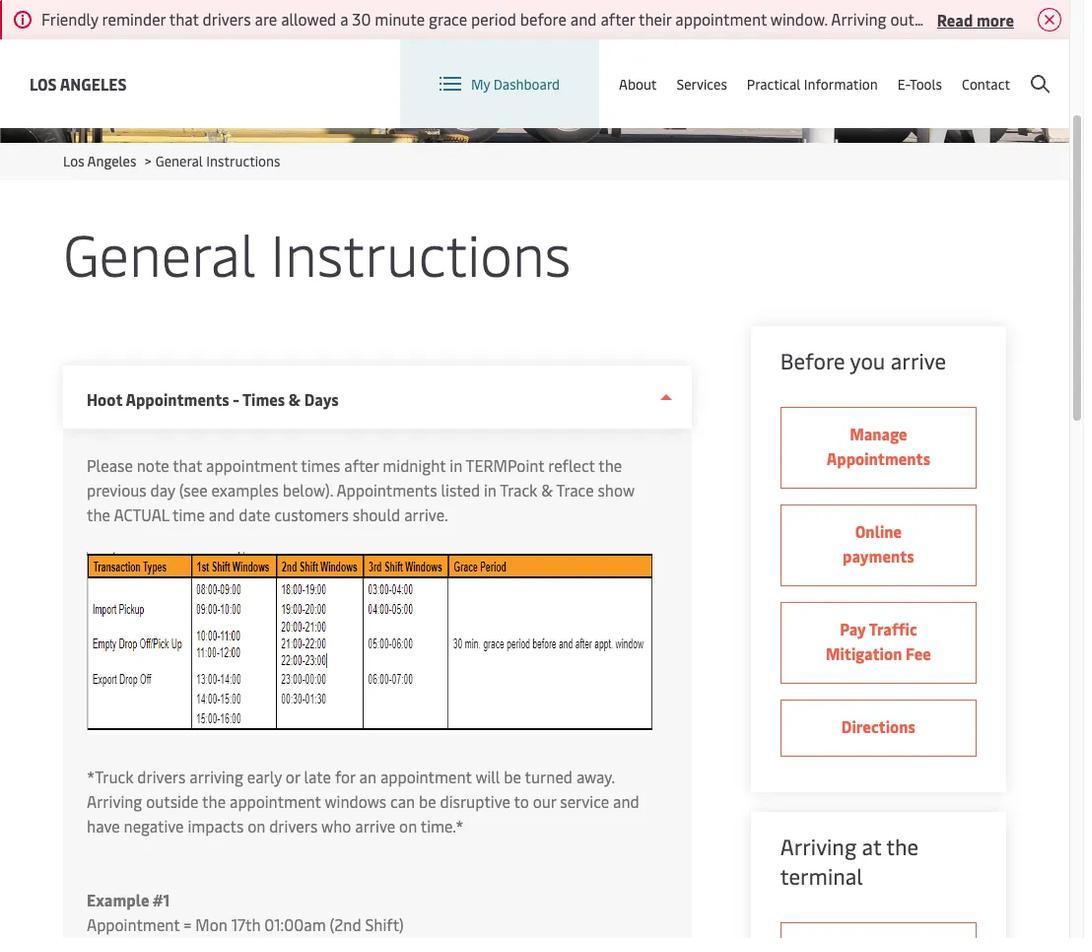 Task type: locate. For each thing, give the bounding box(es) containing it.
los
[[30, 72, 57, 94], [63, 152, 84, 171]]

in left track
[[484, 479, 497, 501]]

about button
[[619, 39, 657, 128]]

on down can
[[399, 815, 417, 837]]

0 horizontal spatial on
[[248, 815, 265, 837]]

1 vertical spatial in
[[484, 479, 497, 501]]

practical information
[[747, 74, 878, 93]]

appointments inside please note that appointment times after midnight in termpoint reflect the previous day (see examples below). appointments listed in track & trace show the actual time and date customers should arrive.
[[337, 479, 437, 501]]

general right >
[[156, 152, 203, 171]]

1 vertical spatial angeles
[[87, 152, 136, 171]]

directions link
[[781, 700, 977, 757]]

appointments inside "dropdown button"
[[126, 388, 229, 410]]

1 vertical spatial appointment
[[380, 766, 472, 788]]

0 vertical spatial appointment
[[206, 454, 297, 476]]

be right can
[[419, 791, 436, 812]]

previous
[[87, 479, 147, 501]]

1 vertical spatial instructions
[[271, 214, 571, 292]]

our
[[533, 791, 556, 812]]

arrive down windows
[[355, 815, 396, 837]]

e-tools button
[[898, 39, 942, 128]]

appointment inside please note that appointment times after midnight in termpoint reflect the previous day (see examples below). appointments listed in track & trace show the actual time and date customers should arrive.
[[206, 454, 297, 476]]

pay
[[840, 618, 866, 640]]

arrive right "you"
[[891, 346, 947, 376]]

0 vertical spatial and
[[209, 504, 235, 525]]

drivers left who
[[269, 815, 318, 837]]

late
[[304, 766, 331, 788]]

appointments up should
[[337, 479, 437, 501]]

0 horizontal spatial be
[[419, 791, 436, 812]]

in up listed
[[450, 454, 463, 476]]

appointments for hoot
[[126, 388, 229, 410]]

(2nd
[[330, 914, 361, 936]]

0 vertical spatial in
[[450, 454, 463, 476]]

1 vertical spatial arriving
[[781, 832, 857, 862]]

times
[[242, 388, 285, 410]]

negative
[[124, 815, 184, 837]]

-
[[233, 388, 239, 410]]

2 on from the left
[[399, 815, 417, 837]]

appointments down manage
[[827, 448, 931, 469]]

1 horizontal spatial arriving
[[781, 832, 857, 862]]

1 horizontal spatial los
[[63, 152, 84, 171]]

pay traffic mitigation fee link
[[781, 602, 977, 684]]

on right the "impacts"
[[248, 815, 265, 837]]

appointment
[[87, 914, 180, 936]]

appointment up can
[[380, 766, 472, 788]]

los angeles link
[[30, 71, 127, 96], [63, 152, 136, 171]]

practical information button
[[747, 39, 878, 128]]

0 vertical spatial instructions
[[206, 152, 280, 171]]

arriving at the terminal
[[781, 832, 919, 891]]

online payments link
[[781, 505, 977, 587]]

arriving
[[190, 766, 243, 788]]

manage appointments link
[[781, 407, 977, 489]]

0 vertical spatial angeles
[[60, 72, 127, 94]]

1 horizontal spatial appointments
[[337, 479, 437, 501]]

1 horizontal spatial and
[[613, 791, 640, 812]]

contact button
[[962, 39, 1011, 128]]

and left date
[[209, 504, 235, 525]]

my dashboard button
[[440, 39, 560, 128]]

appointment down early
[[230, 791, 321, 812]]

1 vertical spatial arrive
[[355, 815, 396, 837]]

&
[[289, 388, 301, 410], [541, 479, 553, 501]]

in
[[450, 454, 463, 476], [484, 479, 497, 501]]

who
[[321, 815, 351, 837]]

the right the at
[[887, 832, 919, 862]]

mon
[[196, 914, 228, 936]]

& inside please note that appointment times after midnight in termpoint reflect the previous day (see examples below). appointments listed in track & trace show the actual time and date customers should arrive.
[[541, 479, 553, 501]]

drivers
[[137, 766, 186, 788], [269, 815, 318, 837]]

arriving left the at
[[781, 832, 857, 862]]

appointments left -
[[126, 388, 229, 410]]

fee
[[906, 643, 931, 664]]

0 horizontal spatial in
[[450, 454, 463, 476]]

before
[[781, 346, 845, 376]]

the
[[599, 454, 622, 476], [87, 504, 110, 525], [202, 791, 226, 812], [887, 832, 919, 862]]

1 vertical spatial general
[[63, 214, 256, 292]]

1 vertical spatial &
[[541, 479, 553, 501]]

0 horizontal spatial drivers
[[137, 766, 186, 788]]

1 horizontal spatial be
[[504, 766, 521, 788]]

2 vertical spatial appointments
[[337, 479, 437, 501]]

be
[[504, 766, 521, 788], [419, 791, 436, 812]]

the up show
[[599, 454, 622, 476]]

01:00am
[[265, 914, 326, 936]]

appointment up examples
[[206, 454, 297, 476]]

the inside *truck drivers arriving early or late for an appointment will be turned away. arriving outside the appointment windows can be disruptive to our service and have negative impacts on drivers who arrive on time.*
[[202, 791, 226, 812]]

show
[[598, 479, 635, 501]]

arriving inside *truck drivers arriving early or late for an appointment will be turned away. arriving outside the appointment windows can be disruptive to our service and have negative impacts on drivers who arrive on time.*
[[87, 791, 142, 812]]

hoot appointments - times & days button
[[63, 366, 692, 429]]

be right will at the bottom
[[504, 766, 521, 788]]

los angeles > general instructions
[[63, 152, 280, 171]]

1 horizontal spatial drivers
[[269, 815, 318, 837]]

0 vertical spatial appointments
[[126, 388, 229, 410]]

please note that appointment times after midnight in termpoint reflect the previous day (see examples below). appointments listed in track & trace show the actual time and date customers should arrive.
[[87, 454, 635, 525]]

at
[[862, 832, 882, 862]]

contact
[[962, 74, 1011, 93]]

arrive
[[891, 346, 947, 376], [355, 815, 396, 837]]

manage
[[850, 423, 908, 445]]

online
[[855, 521, 902, 542]]

2 horizontal spatial appointments
[[827, 448, 931, 469]]

and
[[209, 504, 235, 525], [613, 791, 640, 812]]

0 horizontal spatial arrive
[[355, 815, 396, 837]]

los for los angeles > general instructions
[[63, 152, 84, 171]]

*truck
[[87, 766, 134, 788]]

0 vertical spatial arriving
[[87, 791, 142, 812]]

& left trace
[[541, 479, 553, 501]]

drivers up the outside
[[137, 766, 186, 788]]

0 vertical spatial &
[[289, 388, 301, 410]]

dashboard
[[494, 74, 560, 93]]

below).
[[283, 479, 333, 501]]

menu
[[940, 58, 981, 79]]

will
[[476, 766, 500, 788]]

time
[[173, 504, 205, 525]]

appointments
[[126, 388, 229, 410], [827, 448, 931, 469], [337, 479, 437, 501]]

reflect
[[548, 454, 595, 476]]

1 horizontal spatial in
[[484, 479, 497, 501]]

traffic
[[869, 618, 917, 640]]

2 vertical spatial appointment
[[230, 791, 321, 812]]

0 vertical spatial drivers
[[137, 766, 186, 788]]

1 horizontal spatial on
[[399, 815, 417, 837]]

or
[[286, 766, 300, 788]]

0 horizontal spatial los
[[30, 72, 57, 94]]

tools
[[910, 74, 942, 93]]

track
[[500, 479, 538, 501]]

& left days
[[289, 388, 301, 410]]

1 horizontal spatial &
[[541, 479, 553, 501]]

0 horizontal spatial arriving
[[87, 791, 142, 812]]

*truck drivers arriving early or late for an appointment will be turned away. arriving outside the appointment windows can be disruptive to our service and have negative impacts on drivers who arrive on time.*
[[87, 766, 640, 837]]

hoot appointments - times & days element
[[63, 429, 692, 939]]

0 horizontal spatial appointments
[[126, 388, 229, 410]]

0 horizontal spatial and
[[209, 504, 235, 525]]

practical
[[747, 74, 801, 93]]

example #1 appointment = mon 17th 01:00am (2nd shift)
[[87, 889, 404, 936]]

0 vertical spatial los
[[30, 72, 57, 94]]

and down away.
[[613, 791, 640, 812]]

general down >
[[63, 214, 256, 292]]

arriving down the *truck
[[87, 791, 142, 812]]

0 horizontal spatial &
[[289, 388, 301, 410]]

los for los angeles
[[30, 72, 57, 94]]

1 vertical spatial and
[[613, 791, 640, 812]]

date
[[239, 504, 271, 525]]

the up the "impacts"
[[202, 791, 226, 812]]

impacts
[[188, 815, 244, 837]]

0 vertical spatial los angeles link
[[30, 71, 127, 96]]

my
[[471, 74, 490, 93]]

angeles for los angeles
[[60, 72, 127, 94]]

1 vertical spatial los
[[63, 152, 84, 171]]

1 horizontal spatial arrive
[[891, 346, 947, 376]]

on
[[248, 815, 265, 837], [399, 815, 417, 837]]

1 vertical spatial appointments
[[827, 448, 931, 469]]

1 vertical spatial los angeles link
[[63, 152, 136, 171]]

outside
[[146, 791, 199, 812]]

0 vertical spatial arrive
[[891, 346, 947, 376]]

read
[[937, 8, 973, 30]]

0 vertical spatial general
[[156, 152, 203, 171]]



Task type: describe. For each thing, give the bounding box(es) containing it.
the inside arriving at the terminal
[[887, 832, 919, 862]]

disruptive
[[440, 791, 511, 812]]

online payments
[[843, 521, 915, 567]]

time.*
[[421, 815, 464, 837]]

arrive.
[[404, 504, 448, 525]]

example
[[87, 889, 149, 911]]

service
[[560, 791, 609, 812]]

an
[[359, 766, 377, 788]]

arriving inside arriving at the terminal
[[781, 832, 857, 862]]

pay traffic mitigation fee
[[826, 618, 931, 664]]

17th
[[231, 914, 261, 936]]

customers
[[274, 504, 349, 525]]

terminal
[[781, 862, 863, 891]]

global menu button
[[848, 39, 1001, 98]]

to
[[514, 791, 529, 812]]

& inside "dropdown button"
[[289, 388, 301, 410]]

manage appointments
[[827, 423, 931, 469]]

angeles for los angeles > general instructions
[[87, 152, 136, 171]]

actual
[[114, 504, 169, 525]]

windows
[[325, 791, 387, 812]]

los angeles
[[30, 72, 127, 94]]

230703 image
[[87, 552, 653, 734]]

=
[[184, 914, 192, 936]]

mitigation
[[826, 643, 902, 664]]

the down previous in the bottom of the page
[[87, 504, 110, 525]]

early
[[247, 766, 282, 788]]

0 vertical spatial be
[[504, 766, 521, 788]]

close alert image
[[1038, 8, 1062, 32]]

general instructions
[[63, 214, 571, 292]]

1 on from the left
[[248, 815, 265, 837]]

should
[[353, 504, 401, 525]]

day
[[150, 479, 175, 501]]

turned
[[525, 766, 573, 788]]

before you arrive
[[781, 346, 947, 376]]

appointments for manage
[[827, 448, 931, 469]]

(see
[[179, 479, 208, 501]]

>
[[145, 152, 152, 171]]

after
[[344, 454, 379, 476]]

trace
[[556, 479, 594, 501]]

1 vertical spatial be
[[419, 791, 436, 812]]

read more
[[937, 8, 1014, 30]]

#1
[[153, 889, 170, 911]]

please
[[87, 454, 133, 476]]

can
[[390, 791, 415, 812]]

read more button
[[937, 7, 1014, 32]]

e-tools
[[898, 74, 942, 93]]

times
[[301, 454, 341, 476]]

listed
[[441, 479, 480, 501]]

1 vertical spatial drivers
[[269, 815, 318, 837]]

and inside please note that appointment times after midnight in termpoint reflect the previous day (see examples below). appointments listed in track & trace show the actual time and date customers should arrive.
[[209, 504, 235, 525]]

have
[[87, 815, 120, 837]]

days
[[304, 388, 339, 410]]

termpoint
[[466, 454, 545, 476]]

services button
[[677, 39, 727, 128]]

directions
[[842, 716, 916, 737]]

arrive inside *truck drivers arriving early or late for an appointment will be turned away. arriving outside the appointment windows can be disruptive to our service and have negative impacts on drivers who arrive on time.*
[[355, 815, 396, 837]]

away.
[[577, 766, 615, 788]]

about
[[619, 74, 657, 93]]

hoot
[[87, 388, 123, 410]]

information
[[804, 74, 878, 93]]

you
[[850, 346, 886, 376]]

more
[[977, 8, 1014, 30]]

services
[[677, 74, 727, 93]]

my dashboard
[[471, 74, 560, 93]]

examples
[[211, 479, 279, 501]]

for
[[335, 766, 356, 788]]

driver information image
[[0, 0, 1070, 143]]

and inside *truck drivers arriving early or late for an appointment will be turned away. arriving outside the appointment windows can be disruptive to our service and have negative impacts on drivers who arrive on time.*
[[613, 791, 640, 812]]

hoot appointments - times & days
[[87, 388, 339, 410]]

payments
[[843, 545, 915, 567]]

e-
[[898, 74, 910, 93]]

that
[[173, 454, 202, 476]]

note
[[137, 454, 169, 476]]

shift)
[[365, 914, 404, 936]]



Task type: vqa. For each thing, say whether or not it's contained in the screenshot.
PERIOD
no



